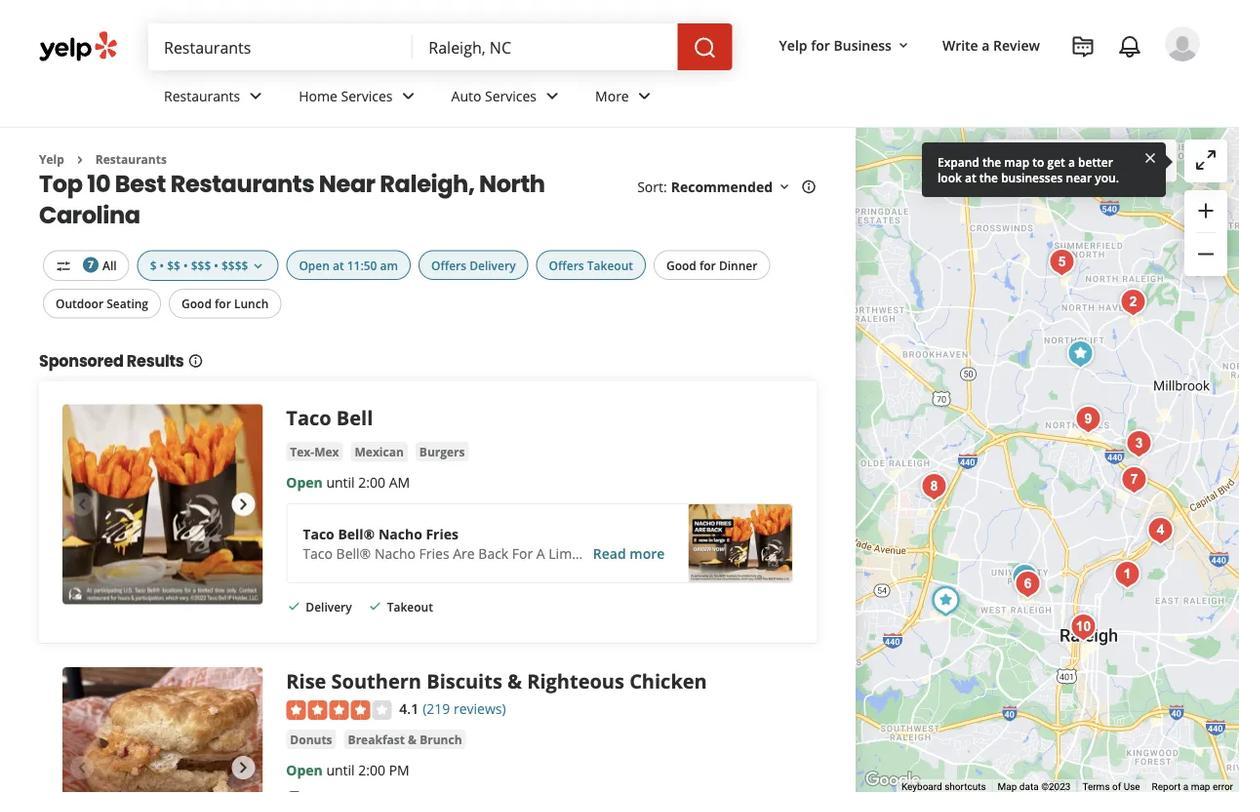 Task type: vqa. For each thing, say whether or not it's contained in the screenshot.
Rise Southern Biscuits & Righteous Chicken IMAGE to the bottom
yes



Task type: locate. For each thing, give the bounding box(es) containing it.
2 next image from the top
[[232, 756, 255, 779]]

0 horizontal spatial 16 checkmark v2 image
[[286, 599, 302, 614]]

16 speech v2 image
[[286, 790, 302, 793]]

1 vertical spatial for
[[699, 257, 716, 273]]

2 vertical spatial taco
[[303, 544, 333, 562]]

1 vertical spatial slideshow element
[[62, 668, 263, 793]]

good for lunch
[[182, 295, 269, 312]]

1 horizontal spatial a
[[1068, 154, 1075, 170]]

• right the "$$$"
[[214, 257, 218, 273]]

16 checkmark v2 image for delivery
[[286, 599, 302, 614]]

0 vertical spatial slideshow element
[[62, 404, 263, 605]]

1 horizontal spatial good
[[666, 257, 696, 273]]

yelp for business
[[779, 36, 892, 54]]

& left brunch
[[408, 731, 417, 747]]

another broken egg cafe image
[[1069, 400, 1108, 439]]

restaurants down find 'field'
[[164, 86, 240, 105]]

16 info v2 image
[[801, 179, 817, 195], [188, 353, 203, 369]]

0 horizontal spatial taco bell image
[[62, 404, 263, 605]]

2 until from the top
[[326, 760, 355, 779]]

0 horizontal spatial •
[[160, 257, 164, 273]]

0 vertical spatial open
[[299, 257, 330, 273]]

offers for offers delivery
[[431, 257, 466, 273]]

shortcuts
[[945, 781, 986, 793]]

1 horizontal spatial at
[[965, 169, 976, 185]]

1 vertical spatial bell®
[[336, 544, 371, 562]]

services right the 'auto'
[[485, 86, 537, 105]]

time.
[[600, 544, 635, 562]]

taco bell® nacho fries are back for a limited time.
[[303, 544, 635, 562]]

& right biscuits
[[507, 668, 522, 694]]

map
[[998, 781, 1017, 793]]

7 all
[[88, 257, 117, 273]]

2:00 left am
[[358, 473, 385, 491]]

all
[[102, 257, 117, 273]]

1 horizontal spatial services
[[485, 86, 537, 105]]

for for dinner
[[699, 257, 716, 273]]

2 24 chevron down v2 image from the left
[[541, 84, 564, 108]]

outdoor seating
[[56, 295, 148, 312]]

0 vertical spatial a
[[982, 36, 990, 54]]

2 vertical spatial open
[[286, 760, 323, 779]]

1 horizontal spatial offers
[[549, 257, 584, 273]]

next image
[[232, 493, 255, 516], [232, 756, 255, 779]]

nacho down am
[[378, 524, 422, 543]]

0 vertical spatial for
[[811, 36, 830, 54]]

previous image
[[70, 756, 94, 779]]

1 2:00 from the top
[[358, 473, 385, 491]]

map left error
[[1191, 781, 1210, 793]]

• right $$
[[183, 257, 188, 273]]

search as map moves
[[1026, 152, 1165, 170]]

for inside yelp for business button
[[811, 36, 830, 54]]

0 horizontal spatial at
[[333, 257, 344, 273]]

open inside open at 11:50 am button
[[299, 257, 330, 273]]

1 horizontal spatial none field
[[429, 36, 662, 58]]

2 horizontal spatial 24 chevron down v2 image
[[633, 84, 656, 108]]

open up '16 speech v2' image
[[286, 760, 323, 779]]

$
[[150, 257, 157, 273]]

map
[[1091, 152, 1119, 170], [1004, 154, 1030, 170], [1191, 781, 1210, 793]]

good left dinner
[[666, 257, 696, 273]]

1 vertical spatial a
[[1068, 154, 1075, 170]]

for for lunch
[[215, 295, 231, 312]]

1 horizontal spatial map
[[1091, 152, 1119, 170]]

more link
[[580, 70, 672, 127]]

to
[[1033, 154, 1044, 170]]

24 chevron down v2 image inside restaurants link
[[244, 84, 268, 108]]

bell®
[[338, 524, 375, 543], [336, 544, 371, 562]]

2 horizontal spatial a
[[1183, 781, 1188, 793]]

2:00 for southern
[[358, 760, 385, 779]]

offers takeout
[[549, 257, 633, 273]]

1 services from the left
[[341, 86, 393, 105]]

at left 11:50
[[333, 257, 344, 273]]

until down mex
[[326, 473, 355, 491]]

0 vertical spatial &
[[507, 668, 522, 694]]

report a map error
[[1152, 781, 1233, 793]]

0 horizontal spatial services
[[341, 86, 393, 105]]

bell® for taco bell® nacho fries
[[338, 524, 375, 543]]

0 horizontal spatial good
[[182, 295, 212, 312]]

2 vertical spatial a
[[1183, 781, 1188, 793]]

1 horizontal spatial &
[[507, 668, 522, 694]]

fries up are
[[426, 524, 459, 543]]

1 vertical spatial next image
[[232, 756, 255, 779]]

for inside good for dinner button
[[699, 257, 716, 273]]

google image
[[861, 768, 925, 793]]

for left dinner
[[699, 257, 716, 273]]

services left 24 chevron down v2 image
[[341, 86, 393, 105]]

good down $ • $$ • $$$ • $$$$
[[182, 295, 212, 312]]

a
[[982, 36, 990, 54], [1068, 154, 1075, 170], [1183, 781, 1188, 793]]

0 horizontal spatial offers
[[431, 257, 466, 273]]

2 2:00 from the top
[[358, 760, 385, 779]]

pm
[[389, 760, 409, 779]]

0 vertical spatial yelp
[[779, 36, 807, 54]]

1 vertical spatial fries
[[419, 544, 449, 562]]

map left to
[[1004, 154, 1030, 170]]

1 horizontal spatial for
[[699, 257, 716, 273]]

taco for taco bell® nacho fries are back for a limited time.
[[303, 544, 333, 562]]

for
[[811, 36, 830, 54], [699, 257, 716, 273], [215, 295, 231, 312]]

bell® down open until 2:00 am
[[338, 524, 375, 543]]

auto
[[451, 86, 481, 105]]

0 vertical spatial at
[[965, 169, 976, 185]]

1 horizontal spatial •
[[183, 257, 188, 273]]

recommended button
[[671, 177, 792, 196]]

for inside good for lunch button
[[215, 295, 231, 312]]

None field
[[164, 36, 397, 58], [429, 36, 662, 58]]

am
[[380, 257, 398, 273]]

1 vertical spatial 16 chevron down v2 image
[[250, 258, 266, 274]]

offers delivery button
[[419, 250, 528, 280]]

2 horizontal spatial map
[[1191, 781, 1210, 793]]

16 chevron down v2 image right $$$$
[[250, 258, 266, 274]]

previous image
[[70, 493, 94, 516]]

taco bell link
[[286, 404, 373, 431]]

user actions element
[[764, 24, 1227, 144]]

24 chevron down v2 image
[[244, 84, 268, 108], [541, 84, 564, 108], [633, 84, 656, 108]]

2 none field from the left
[[429, 36, 662, 58]]

2 slideshow element from the top
[[62, 668, 263, 793]]

for for business
[[811, 36, 830, 54]]

use
[[1124, 781, 1140, 793]]

a inside the expand the map to get a better look at the businesses near you.
[[1068, 154, 1075, 170]]

16 checkmark v2 image up "rise"
[[286, 599, 302, 614]]

fries left are
[[419, 544, 449, 562]]

2 horizontal spatial •
[[214, 257, 218, 273]]

16 chevron down v2 image right recommended
[[777, 179, 792, 195]]

clean eatz - raleigh image
[[1042, 243, 1081, 282]]

look
[[938, 169, 962, 185]]

good
[[666, 257, 696, 273], [182, 295, 212, 312]]

1 vertical spatial open
[[286, 473, 323, 491]]

24 chevron down v2 image inside more link
[[633, 84, 656, 108]]

• right $
[[160, 257, 164, 273]]

0 vertical spatial good
[[666, 257, 696, 273]]

sort:
[[637, 177, 667, 196]]

2:00
[[358, 473, 385, 491], [358, 760, 385, 779]]

3 24 chevron down v2 image from the left
[[633, 84, 656, 108]]

16 checkmark v2 image
[[286, 599, 302, 614], [367, 599, 383, 614]]

until
[[326, 473, 355, 491], [326, 760, 355, 779]]

yelp left the business
[[779, 36, 807, 54]]

slideshow element
[[62, 404, 263, 605], [62, 668, 263, 793]]

seating
[[107, 295, 148, 312]]

good inside good for lunch button
[[182, 295, 212, 312]]

open for rise
[[286, 760, 323, 779]]

1 vertical spatial 2:00
[[358, 760, 385, 779]]

chicken
[[629, 668, 707, 694]]

16 filter v2 image
[[56, 258, 71, 274]]

offers delivery
[[431, 257, 516, 273]]

filters group
[[39, 250, 774, 318]]

taco down taco bell® nacho fries
[[303, 544, 333, 562]]

0 horizontal spatial a
[[982, 36, 990, 54]]

1 vertical spatial until
[[326, 760, 355, 779]]

read more
[[593, 544, 665, 562]]

1 16 checkmark v2 image from the left
[[286, 599, 302, 614]]

raleigh,
[[380, 167, 475, 200]]

1 horizontal spatial 24 chevron down v2 image
[[541, 84, 564, 108]]

map for moves
[[1091, 152, 1119, 170]]

breakfast & brunch link
[[344, 730, 466, 749]]

burgers
[[419, 443, 465, 459]]

good inside good for dinner button
[[666, 257, 696, 273]]

top 10 best restaurants near raleigh, north carolina
[[39, 167, 545, 231]]

24 chevron down v2 image right more
[[633, 84, 656, 108]]

open left 11:50
[[299, 257, 330, 273]]

search image
[[693, 36, 717, 60]]

0 vertical spatial next image
[[232, 493, 255, 516]]

bell® for taco bell® nacho fries are back for a limited time.
[[336, 544, 371, 562]]

&
[[507, 668, 522, 694], [408, 731, 417, 747]]

1 slideshow element from the top
[[62, 404, 263, 605]]

16 chevron right v2 image
[[72, 152, 88, 168]]

16 chevron down v2 image
[[777, 179, 792, 195], [250, 258, 266, 274]]

0 horizontal spatial 16 info v2 image
[[188, 353, 203, 369]]

taco up tex-mex
[[286, 404, 331, 431]]

a for write
[[982, 36, 990, 54]]

are
[[453, 544, 475, 562]]

0 vertical spatial fries
[[426, 524, 459, 543]]

home
[[299, 86, 337, 105]]

1 horizontal spatial 16 checkmark v2 image
[[367, 599, 383, 614]]

get
[[1047, 154, 1065, 170]]

breakfast & brunch button
[[344, 730, 466, 749]]

offers right the offers delivery on the top left of the page
[[549, 257, 584, 273]]

1 vertical spatial nacho
[[375, 544, 416, 562]]

at right look
[[965, 169, 976, 185]]

terms
[[1082, 781, 1110, 793]]

1 horizontal spatial yelp
[[779, 36, 807, 54]]

0 vertical spatial bell®
[[338, 524, 375, 543]]

nacho for taco bell® nacho fries are back for a limited time.
[[375, 544, 416, 562]]

0 horizontal spatial 16 chevron down v2 image
[[250, 258, 266, 274]]

biscuits
[[427, 668, 502, 694]]

1 vertical spatial at
[[333, 257, 344, 273]]

rise southern biscuits & righteous chicken
[[286, 668, 707, 694]]

1 until from the top
[[326, 473, 355, 491]]

1 horizontal spatial 16 chevron down v2 image
[[777, 179, 792, 195]]

good for lunch button
[[169, 289, 281, 318]]

a right write
[[982, 36, 990, 54]]

yelp left 16 chevron right v2 icon
[[39, 151, 64, 167]]

map inside the expand the map to get a better look at the businesses near you.
[[1004, 154, 1030, 170]]

carolina
[[39, 198, 140, 231]]

yelp inside button
[[779, 36, 807, 54]]

2 vertical spatial for
[[215, 295, 231, 312]]

the right the expand
[[982, 154, 1001, 170]]

business categories element
[[148, 70, 1200, 127]]

1 vertical spatial delivery
[[306, 599, 352, 615]]

1 vertical spatial takeout
[[387, 599, 433, 615]]

0 horizontal spatial map
[[1004, 154, 1030, 170]]

best
[[115, 167, 166, 200]]

16 checkmark v2 image down taco bell® nacho fries
[[367, 599, 383, 614]]

write a review
[[942, 36, 1040, 54]]

delivery down the north
[[469, 257, 516, 273]]

group
[[1184, 190, 1227, 276]]

1 horizontal spatial takeout
[[587, 257, 633, 273]]

1 vertical spatial yelp
[[39, 151, 64, 167]]

none field up "home"
[[164, 36, 397, 58]]

outdoor seating button
[[43, 289, 161, 318]]

offers right the am
[[431, 257, 466, 273]]

breakfast
[[348, 731, 405, 747]]

map region
[[771, 2, 1239, 793]]

24 chevron down v2 image down near text box
[[541, 84, 564, 108]]

offers for offers takeout
[[549, 257, 584, 273]]

kfc image
[[1061, 335, 1100, 374]]

None search field
[[148, 23, 736, 70]]

2 offers from the left
[[549, 257, 584, 273]]

taco
[[286, 404, 331, 431], [303, 524, 334, 543], [303, 544, 333, 562]]

nacho down taco bell® nacho fries
[[375, 544, 416, 562]]

mexican button
[[351, 442, 408, 461]]

1 next image from the top
[[232, 493, 255, 516]]

review
[[993, 36, 1040, 54]]

0 vertical spatial nacho
[[378, 524, 422, 543]]

taco down open until 2:00 am
[[303, 524, 334, 543]]

open at 11:50 am
[[299, 257, 398, 273]]

none field find
[[164, 36, 397, 58]]

good for dinner
[[666, 257, 757, 273]]

for left lunch
[[215, 295, 231, 312]]

yelp for business button
[[771, 27, 919, 62]]

fries
[[426, 524, 459, 543], [419, 544, 449, 562]]

4.1
[[399, 700, 419, 718]]

none field up auto services link
[[429, 36, 662, 58]]

1 none field from the left
[[164, 36, 397, 58]]

restaurants inside top 10 best restaurants near raleigh, north carolina
[[170, 167, 314, 200]]

open down tex-
[[286, 473, 323, 491]]

0 vertical spatial taco
[[286, 404, 331, 431]]

0 horizontal spatial yelp
[[39, 151, 64, 167]]

taco bell image
[[62, 404, 263, 605], [926, 581, 965, 620]]

1 offers from the left
[[431, 257, 466, 273]]

& inside button
[[408, 731, 417, 747]]

0 vertical spatial until
[[326, 473, 355, 491]]

restaurants link down find 'field'
[[148, 70, 283, 127]]

yelp link
[[39, 151, 64, 167]]

restaurants up $$$$
[[170, 167, 314, 200]]

(219 reviews) link
[[423, 698, 506, 719]]

restaurants inside business categories element
[[164, 86, 240, 105]]

village deli & grill - lake boone trail image
[[915, 467, 954, 506]]

recommended
[[671, 177, 773, 196]]

1 vertical spatial taco
[[303, 524, 334, 543]]

1 vertical spatial restaurants link
[[95, 151, 167, 167]]

expand
[[938, 154, 979, 170]]

2 services from the left
[[485, 86, 537, 105]]

16 info v2 image right recommended dropdown button
[[801, 179, 817, 195]]

2 horizontal spatial for
[[811, 36, 830, 54]]

moves
[[1123, 152, 1165, 170]]

near
[[1066, 169, 1092, 185]]

sponsored results
[[39, 350, 184, 372]]

a right get
[[1068, 154, 1075, 170]]

restaurants link right 16 chevron right v2 icon
[[95, 151, 167, 167]]

1 vertical spatial &
[[408, 731, 417, 747]]

map right as
[[1091, 152, 1119, 170]]

0 vertical spatial 16 chevron down v2 image
[[777, 179, 792, 195]]

delivery up "rise"
[[306, 599, 352, 615]]

16 info v2 image right results
[[188, 353, 203, 369]]

projects image
[[1071, 35, 1095, 59]]

0 horizontal spatial 24 chevron down v2 image
[[244, 84, 268, 108]]

2:00 left pm
[[358, 760, 385, 779]]

$ • $$ • $$$ • $$$$
[[150, 257, 248, 273]]

0 horizontal spatial none field
[[164, 36, 397, 58]]

24 chevron down v2 image inside auto services link
[[541, 84, 564, 108]]

at inside open at 11:50 am button
[[333, 257, 344, 273]]

delivery inside button
[[469, 257, 516, 273]]

report
[[1152, 781, 1181, 793]]

the flying biscuit cafe image
[[1008, 565, 1047, 604]]

0 vertical spatial takeout
[[587, 257, 633, 273]]

delivery
[[469, 257, 516, 273], [306, 599, 352, 615]]

1 horizontal spatial delivery
[[469, 257, 516, 273]]

bell® down taco bell® nacho fries
[[336, 544, 371, 562]]

0 vertical spatial delivery
[[469, 257, 516, 273]]

near
[[319, 167, 375, 200]]

fries for taco bell® nacho fries are back for a limited time.
[[419, 544, 449, 562]]

a right 'report'
[[1183, 781, 1188, 793]]

auto services
[[451, 86, 537, 105]]

0 horizontal spatial for
[[215, 295, 231, 312]]

for left the business
[[811, 36, 830, 54]]

1 horizontal spatial 16 info v2 image
[[801, 179, 817, 195]]

2 16 checkmark v2 image from the left
[[367, 599, 383, 614]]

24 chevron down v2 image for restaurants
[[244, 84, 268, 108]]

1 vertical spatial 16 info v2 image
[[188, 353, 203, 369]]

1 vertical spatial good
[[182, 295, 212, 312]]

reviews)
[[454, 700, 506, 718]]

0 horizontal spatial &
[[408, 731, 417, 747]]

0 vertical spatial 2:00
[[358, 473, 385, 491]]

0 vertical spatial 16 info v2 image
[[801, 179, 817, 195]]

1 24 chevron down v2 image from the left
[[244, 84, 268, 108]]

until for southern
[[326, 760, 355, 779]]

16 checkmark v2 image for takeout
[[367, 599, 383, 614]]

greg r. image
[[1165, 26, 1200, 61]]

a inside 'element'
[[982, 36, 990, 54]]

yelp for yelp for business
[[779, 36, 807, 54]]

next image for rise southern biscuits & righteous chicken
[[232, 756, 255, 779]]

24 chevron down v2 image down find 'field'
[[244, 84, 268, 108]]

until down donuts link at bottom left
[[326, 760, 355, 779]]



Task type: describe. For each thing, give the bounding box(es) containing it.
keyboard
[[901, 781, 942, 793]]

expand the map to get a better look at the businesses near you. tooltip
[[922, 142, 1166, 197]]

expand map image
[[1194, 148, 1218, 172]]

mex
[[314, 443, 339, 459]]

none field near
[[429, 36, 662, 58]]

mexican
[[355, 443, 404, 459]]

tex-mex button
[[286, 442, 343, 461]]

taco bell® nacho fries
[[303, 524, 459, 543]]

north
[[479, 167, 545, 200]]

search
[[1026, 152, 1069, 170]]

16 chevron down v2 image
[[896, 38, 911, 53]]

16 chevron down v2 image inside recommended dropdown button
[[777, 179, 792, 195]]

4.1 link
[[399, 698, 419, 719]]

bell
[[336, 404, 373, 431]]

limited
[[549, 544, 596, 562]]

services for home services
[[341, 86, 393, 105]]

$$
[[167, 257, 180, 273]]

taco for taco bell® nacho fries
[[303, 524, 334, 543]]

write
[[942, 36, 978, 54]]

am
[[389, 473, 410, 491]]

yelp for yelp link
[[39, 151, 64, 167]]

restaurants right 16 chevron right v2 icon
[[95, 151, 167, 167]]

24 chevron down v2 image for auto services
[[541, 84, 564, 108]]

map for error
[[1191, 781, 1210, 793]]

(219
[[423, 700, 450, 718]]

top
[[39, 167, 83, 200]]

first watch image
[[1115, 460, 1154, 500]]

0 horizontal spatial delivery
[[306, 599, 352, 615]]

good for dinner button
[[654, 250, 770, 280]]

report a map error link
[[1152, 781, 1233, 793]]

open for taco
[[286, 473, 323, 491]]

1 • from the left
[[160, 257, 164, 273]]

0 vertical spatial restaurants link
[[148, 70, 283, 127]]

keyboard shortcuts button
[[901, 780, 986, 793]]

tex-mex
[[290, 443, 339, 459]]

services for auto services
[[485, 86, 537, 105]]

for
[[512, 544, 533, 562]]

close image
[[1142, 149, 1158, 166]]

2:00 for bell
[[358, 473, 385, 491]]

$$$
[[191, 257, 211, 273]]

auto services link
[[436, 70, 580, 127]]

outdoor
[[56, 295, 104, 312]]

union special image
[[1141, 511, 1180, 550]]

brunch
[[420, 731, 462, 747]]

2 • from the left
[[183, 257, 188, 273]]

sponsored
[[39, 350, 123, 372]]

notifications image
[[1118, 35, 1141, 59]]

write a review link
[[935, 27, 1048, 62]]

takeout inside button
[[587, 257, 633, 273]]

tex-mex link
[[286, 442, 343, 461]]

0 horizontal spatial takeout
[[387, 599, 433, 615]]

rise southern biscuits & righteous chicken image
[[1005, 558, 1044, 597]]

slideshow element for rise southern biscuits & righteous chicken
[[62, 668, 263, 793]]

better
[[1078, 154, 1113, 170]]

map data ©2023
[[998, 781, 1071, 793]]

the right look
[[979, 169, 998, 185]]

of
[[1112, 781, 1121, 793]]

a
[[536, 544, 545, 562]]

as
[[1073, 152, 1087, 170]]

'88 oaks carolina kitchen and bar image
[[1120, 424, 1159, 463]]

home services
[[299, 86, 393, 105]]

Find text field
[[164, 36, 397, 58]]

4.1 star rating image
[[286, 700, 392, 720]]

southern
[[331, 668, 421, 694]]

keyboard shortcuts
[[901, 781, 986, 793]]

the optimist image
[[1108, 555, 1147, 594]]

good for good for lunch
[[182, 295, 212, 312]]

expand the map to get a better look at the businesses near you.
[[938, 154, 1119, 185]]

7
[[88, 258, 94, 271]]

burgers button
[[415, 442, 469, 461]]

zoom out image
[[1194, 242, 1218, 266]]

rise southern biscuits & righteous chicken image
[[62, 668, 263, 793]]

open at 11:50 am button
[[286, 250, 411, 280]]

burgers link
[[415, 442, 469, 461]]

next image for taco bell
[[232, 493, 255, 516]]

righteous
[[527, 668, 624, 694]]

tex-
[[290, 443, 314, 459]]

more
[[595, 86, 629, 105]]

rise
[[286, 668, 326, 694]]

24 chevron down v2 image
[[397, 84, 420, 108]]

businesses
[[1001, 169, 1063, 185]]

terms of use link
[[1082, 781, 1140, 793]]

business
[[834, 36, 892, 54]]

slideshow element for taco bell
[[62, 404, 263, 605]]

lunch
[[234, 295, 269, 312]]

map for to
[[1004, 154, 1030, 170]]

back
[[478, 544, 508, 562]]

fries for taco bell® nacho fries
[[426, 524, 459, 543]]

rise southern biscuits & righteous chicken link
[[286, 668, 707, 694]]

dinner
[[719, 257, 757, 273]]

breakfast & brunch
[[348, 731, 462, 747]]

terms of use
[[1082, 781, 1140, 793]]

home services link
[[283, 70, 436, 127]]

Near text field
[[429, 36, 662, 58]]

metro diner image
[[1114, 283, 1153, 322]]

until for bell
[[326, 473, 355, 491]]

$$$$
[[221, 257, 248, 273]]

good for good for dinner
[[666, 257, 696, 273]]

open until 2:00 pm
[[286, 760, 409, 779]]

read
[[593, 544, 626, 562]]

1 horizontal spatial taco bell image
[[926, 581, 965, 620]]

16 chevron down v2 image inside filters group
[[250, 258, 266, 274]]

24 chevron down v2 image for more
[[633, 84, 656, 108]]

offers takeout button
[[536, 250, 646, 280]]

you.
[[1095, 169, 1119, 185]]

taco bell
[[286, 404, 373, 431]]

at inside the expand the map to get a better look at the businesses near you.
[[965, 169, 976, 185]]

lucettegrace image
[[1064, 608, 1103, 647]]

open until 2:00 am
[[286, 473, 410, 491]]

nacho for taco bell® nacho fries
[[378, 524, 422, 543]]

more
[[630, 544, 665, 562]]

taco for taco bell
[[286, 404, 331, 431]]

a for report
[[1183, 781, 1188, 793]]

3 • from the left
[[214, 257, 218, 273]]

zoom in image
[[1194, 199, 1218, 222]]



